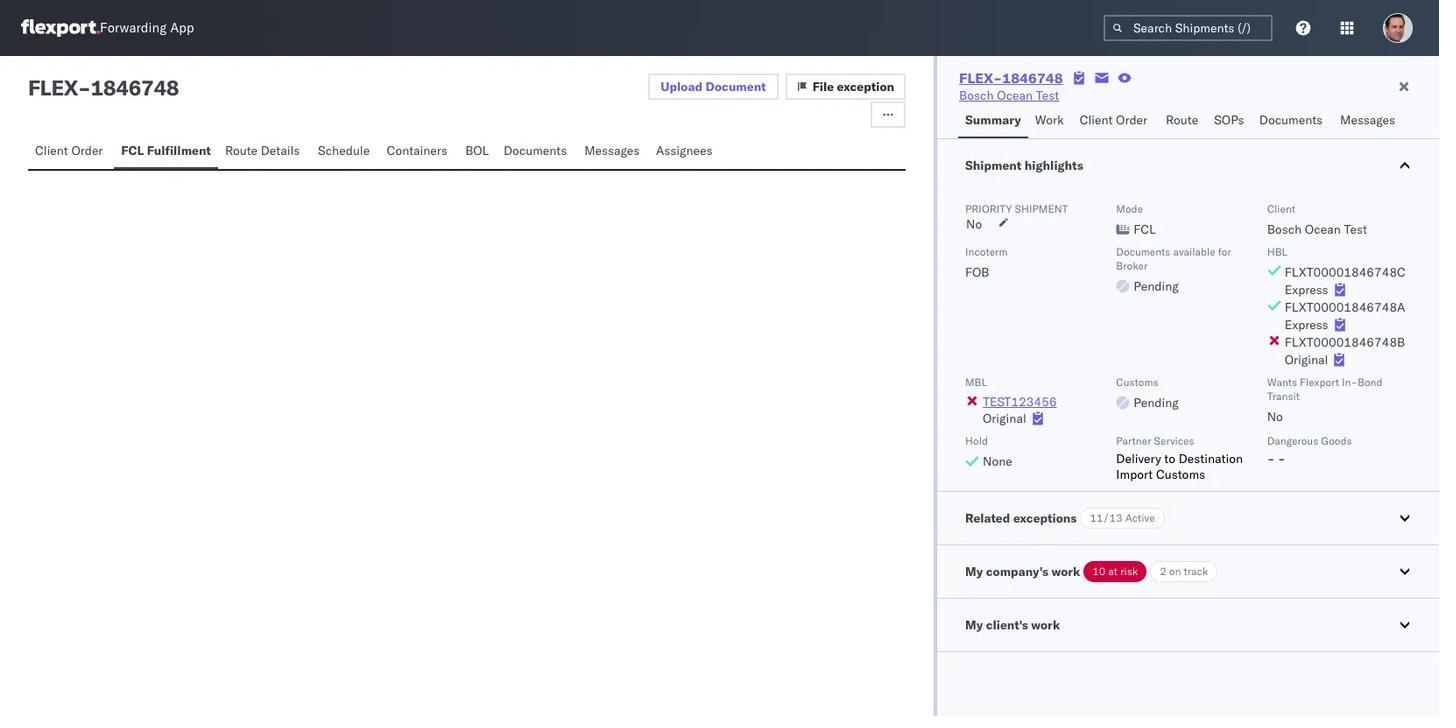 Task type: describe. For each thing, give the bounding box(es) containing it.
order for right client order button
[[1116, 112, 1148, 128]]

sops button
[[1208, 104, 1253, 138]]

related
[[966, 511, 1011, 527]]

fcl for fcl fulfillment
[[121, 143, 144, 159]]

bond
[[1358, 376, 1383, 389]]

flxt00001846748b
[[1285, 335, 1406, 351]]

services
[[1155, 435, 1195, 448]]

company's
[[986, 564, 1049, 580]]

my for my company's work
[[966, 564, 983, 580]]

bol
[[465, 143, 489, 159]]

1 horizontal spatial client order button
[[1073, 104, 1159, 138]]

priority shipment
[[966, 202, 1069, 216]]

none
[[983, 454, 1013, 470]]

documents available for broker
[[1117, 245, 1232, 273]]

route for route details
[[225, 143, 258, 159]]

route details
[[225, 143, 300, 159]]

shipment
[[1015, 202, 1069, 216]]

to
[[1165, 451, 1176, 467]]

1 horizontal spatial -
[[1268, 451, 1275, 467]]

client's
[[986, 618, 1029, 634]]

0 horizontal spatial messages
[[585, 143, 640, 159]]

flexport
[[1301, 376, 1340, 389]]

containers button
[[380, 135, 458, 169]]

upload
[[661, 79, 703, 95]]

track
[[1184, 565, 1209, 578]]

route details button
[[218, 135, 311, 169]]

available
[[1174, 245, 1216, 259]]

upload document
[[661, 79, 766, 95]]

1 vertical spatial client
[[35, 143, 68, 159]]

hbl
[[1268, 245, 1288, 259]]

partner
[[1117, 435, 1152, 448]]

my company's work
[[966, 564, 1081, 580]]

for
[[1219, 245, 1232, 259]]

priority
[[966, 202, 1013, 216]]

bosch inside client bosch ocean test incoterm fob
[[1268, 222, 1302, 237]]

upload document button
[[649, 74, 779, 100]]

destination
[[1179, 451, 1244, 467]]

summary
[[966, 112, 1022, 128]]

wants
[[1268, 376, 1298, 389]]

broker
[[1117, 259, 1148, 273]]

mode
[[1117, 202, 1144, 216]]

flex
[[28, 74, 78, 101]]

related exceptions
[[966, 511, 1077, 527]]

dangerous
[[1268, 435, 1319, 448]]

containers
[[387, 143, 448, 159]]

document
[[706, 79, 766, 95]]

delivery
[[1117, 451, 1162, 467]]

1 vertical spatial documents
[[504, 143, 567, 159]]

assignees button
[[649, 135, 723, 169]]

fcl fulfillment button
[[114, 135, 218, 169]]

0 horizontal spatial -
[[78, 74, 91, 101]]

flex-1846748
[[960, 69, 1064, 87]]

bol button
[[458, 135, 497, 169]]

documents inside documents available for broker
[[1117, 245, 1171, 259]]

0 horizontal spatial client order button
[[28, 135, 114, 169]]

test123456 button
[[983, 394, 1058, 410]]

shipment
[[966, 158, 1022, 174]]

incoterm
[[966, 245, 1008, 259]]

active
[[1126, 512, 1155, 525]]

route button
[[1159, 104, 1208, 138]]

flex - 1846748
[[28, 74, 179, 101]]

0 horizontal spatial test
[[1037, 88, 1060, 103]]

work for my company's work
[[1052, 564, 1081, 580]]

client bosch ocean test incoterm fob
[[966, 202, 1368, 280]]

exception
[[837, 79, 895, 95]]

0 horizontal spatial messages button
[[578, 135, 649, 169]]

file
[[813, 79, 834, 95]]

0 vertical spatial messages
[[1341, 112, 1396, 128]]

work for my client's work
[[1032, 618, 1061, 634]]

0 vertical spatial client
[[1080, 112, 1113, 128]]

1 horizontal spatial 1846748
[[1003, 69, 1064, 87]]

flxt00001846748a
[[1285, 300, 1406, 315]]

0 vertical spatial documents
[[1260, 112, 1323, 128]]

forwarding app link
[[21, 19, 194, 37]]

1 horizontal spatial messages button
[[1334, 104, 1405, 138]]

client order for right client order button
[[1080, 112, 1148, 128]]

schedule
[[318, 143, 370, 159]]

bosch inside bosch ocean test link
[[960, 88, 994, 103]]

details
[[261, 143, 300, 159]]

app
[[170, 20, 194, 36]]



Task type: vqa. For each thing, say whether or not it's contained in the screenshot.
the right Numbers
no



Task type: locate. For each thing, give the bounding box(es) containing it.
goods
[[1322, 435, 1353, 448]]

1 vertical spatial my
[[966, 618, 983, 634]]

bosch down flex-
[[960, 88, 994, 103]]

1 horizontal spatial messages
[[1341, 112, 1396, 128]]

10 at risk
[[1093, 565, 1138, 578]]

0 horizontal spatial order
[[71, 143, 103, 159]]

ocean down flex-1846748 link
[[997, 88, 1033, 103]]

express up flxt00001846748b
[[1285, 317, 1329, 333]]

work left "10"
[[1052, 564, 1081, 580]]

flxt00001846748c
[[1285, 265, 1406, 280]]

1 vertical spatial ocean
[[1306, 222, 1342, 237]]

pending for customs
[[1134, 395, 1179, 411]]

client up hbl
[[1268, 202, 1296, 216]]

0 vertical spatial express
[[1285, 282, 1329, 298]]

0 horizontal spatial no
[[967, 216, 983, 232]]

0 horizontal spatial documents
[[504, 143, 567, 159]]

1 vertical spatial bosch
[[1268, 222, 1302, 237]]

client order button down flex
[[28, 135, 114, 169]]

summary button
[[959, 104, 1029, 138]]

my inside button
[[966, 618, 983, 634]]

my left client's
[[966, 618, 983, 634]]

1 horizontal spatial route
[[1166, 112, 1199, 128]]

2 horizontal spatial documents
[[1260, 112, 1323, 128]]

1 horizontal spatial documents
[[1117, 245, 1171, 259]]

bosch up hbl
[[1268, 222, 1302, 237]]

my left company's at the bottom right
[[966, 564, 983, 580]]

client order right work 'button'
[[1080, 112, 1148, 128]]

no down "priority" at the top
[[967, 216, 983, 232]]

original up "flexport"
[[1285, 352, 1329, 368]]

forwarding
[[100, 20, 167, 36]]

0 horizontal spatial ocean
[[997, 88, 1033, 103]]

1 my from the top
[[966, 564, 983, 580]]

1 vertical spatial no
[[1268, 409, 1284, 425]]

1 vertical spatial client order
[[35, 143, 103, 159]]

1 vertical spatial fcl
[[1134, 222, 1156, 237]]

bosch ocean test link
[[960, 87, 1060, 104]]

partner services delivery to destination import customs
[[1117, 435, 1244, 483]]

on
[[1170, 565, 1182, 578]]

my for my client's work
[[966, 618, 983, 634]]

mbl
[[966, 376, 988, 389]]

1 vertical spatial route
[[225, 143, 258, 159]]

11/13
[[1091, 512, 1123, 525]]

fcl
[[121, 143, 144, 159], [1134, 222, 1156, 237]]

route up shipment highlights button
[[1166, 112, 1199, 128]]

test123456
[[983, 394, 1057, 410]]

0 horizontal spatial client
[[35, 143, 68, 159]]

shipment highlights
[[966, 158, 1084, 174]]

Search Shipments (/) text field
[[1104, 15, 1273, 41]]

ocean inside client bosch ocean test incoterm fob
[[1306, 222, 1342, 237]]

flex-
[[960, 69, 1003, 87]]

pending
[[1134, 279, 1179, 294], [1134, 395, 1179, 411]]

documents right bol button
[[504, 143, 567, 159]]

route
[[1166, 112, 1199, 128], [225, 143, 258, 159]]

my client's work button
[[938, 599, 1440, 652]]

0 vertical spatial customs
[[1117, 376, 1159, 389]]

customs down services
[[1157, 467, 1206, 483]]

customs inside partner services delivery to destination import customs
[[1157, 467, 1206, 483]]

0 vertical spatial order
[[1116, 112, 1148, 128]]

express for flxt00001846748a
[[1285, 317, 1329, 333]]

forwarding app
[[100, 20, 194, 36]]

pending for documents available for broker
[[1134, 279, 1179, 294]]

1 horizontal spatial bosch
[[1268, 222, 1302, 237]]

1 horizontal spatial ocean
[[1306, 222, 1342, 237]]

bosch ocean test
[[960, 88, 1060, 103]]

fob
[[966, 265, 990, 280]]

pending up services
[[1134, 395, 1179, 411]]

1 horizontal spatial order
[[1116, 112, 1148, 128]]

1 vertical spatial pending
[[1134, 395, 1179, 411]]

client inside client bosch ocean test incoterm fob
[[1268, 202, 1296, 216]]

order for the left client order button
[[71, 143, 103, 159]]

flex-1846748 link
[[960, 69, 1064, 87]]

route for route
[[1166, 112, 1199, 128]]

test
[[1037, 88, 1060, 103], [1345, 222, 1368, 237]]

fcl for fcl
[[1134, 222, 1156, 237]]

ocean up flxt00001846748c at the top right of the page
[[1306, 222, 1342, 237]]

documents
[[1260, 112, 1323, 128], [504, 143, 567, 159], [1117, 245, 1171, 259]]

0 vertical spatial pending
[[1134, 279, 1179, 294]]

1 horizontal spatial no
[[1268, 409, 1284, 425]]

order down "flex - 1846748"
[[71, 143, 103, 159]]

2 vertical spatial client
[[1268, 202, 1296, 216]]

client order for the left client order button
[[35, 143, 103, 159]]

work
[[1052, 564, 1081, 580], [1032, 618, 1061, 634]]

fcl fulfillment
[[121, 143, 211, 159]]

no inside wants flexport in-bond transit no
[[1268, 409, 1284, 425]]

0 vertical spatial work
[[1052, 564, 1081, 580]]

schedule button
[[311, 135, 380, 169]]

documents button right bol
[[497, 135, 578, 169]]

-
[[78, 74, 91, 101], [1268, 451, 1275, 467], [1279, 451, 1286, 467]]

1 horizontal spatial client order
[[1080, 112, 1148, 128]]

my
[[966, 564, 983, 580], [966, 618, 983, 634]]

exceptions
[[1014, 511, 1077, 527]]

2 pending from the top
[[1134, 395, 1179, 411]]

11/13 active
[[1091, 512, 1155, 525]]

1 horizontal spatial fcl
[[1134, 222, 1156, 237]]

0 vertical spatial original
[[1285, 352, 1329, 368]]

1 horizontal spatial test
[[1345, 222, 1368, 237]]

express up flxt00001846748a
[[1285, 282, 1329, 298]]

1 horizontal spatial original
[[1285, 352, 1329, 368]]

documents button
[[1253, 104, 1334, 138], [497, 135, 578, 169]]

0 vertical spatial client order
[[1080, 112, 1148, 128]]

shipment highlights button
[[938, 139, 1440, 192]]

1846748
[[1003, 69, 1064, 87], [91, 74, 179, 101]]

0 horizontal spatial documents button
[[497, 135, 578, 169]]

1 vertical spatial original
[[983, 411, 1027, 427]]

2 vertical spatial documents
[[1117, 245, 1171, 259]]

no down transit
[[1268, 409, 1284, 425]]

0 horizontal spatial client order
[[35, 143, 103, 159]]

work right client's
[[1032, 618, 1061, 634]]

1 vertical spatial test
[[1345, 222, 1368, 237]]

0 vertical spatial ocean
[[997, 88, 1033, 103]]

0 vertical spatial route
[[1166, 112, 1199, 128]]

fulfillment
[[147, 143, 211, 159]]

fcl left fulfillment
[[121, 143, 144, 159]]

1 vertical spatial express
[[1285, 317, 1329, 333]]

dangerous goods - -
[[1268, 435, 1353, 467]]

2 horizontal spatial -
[[1279, 451, 1286, 467]]

sops
[[1215, 112, 1245, 128]]

test up flxt00001846748c at the top right of the page
[[1345, 222, 1368, 237]]

client
[[1080, 112, 1113, 128], [35, 143, 68, 159], [1268, 202, 1296, 216]]

bosch
[[960, 88, 994, 103], [1268, 222, 1302, 237]]

flexport. image
[[21, 19, 100, 37]]

express for flxt00001846748c
[[1285, 282, 1329, 298]]

order left route button
[[1116, 112, 1148, 128]]

messages
[[1341, 112, 1396, 128], [585, 143, 640, 159]]

1 pending from the top
[[1134, 279, 1179, 294]]

1 vertical spatial customs
[[1157, 467, 1206, 483]]

0 vertical spatial my
[[966, 564, 983, 580]]

1 vertical spatial work
[[1032, 618, 1061, 634]]

client order button
[[1073, 104, 1159, 138], [28, 135, 114, 169]]

pending down broker
[[1134, 279, 1179, 294]]

1 horizontal spatial client
[[1080, 112, 1113, 128]]

fcl inside button
[[121, 143, 144, 159]]

documents up broker
[[1117, 245, 1171, 259]]

1846748 down forwarding
[[91, 74, 179, 101]]

0 horizontal spatial fcl
[[121, 143, 144, 159]]

client order down flex
[[35, 143, 103, 159]]

work
[[1036, 112, 1064, 128]]

original down test123456 button
[[983, 411, 1027, 427]]

route left details on the left top of the page
[[225, 143, 258, 159]]

ocean
[[997, 88, 1033, 103], [1306, 222, 1342, 237]]

1 vertical spatial messages
[[585, 143, 640, 159]]

test inside client bosch ocean test incoterm fob
[[1345, 222, 1368, 237]]

2 on track
[[1160, 565, 1209, 578]]

2 my from the top
[[966, 618, 983, 634]]

10
[[1093, 565, 1106, 578]]

client down flex
[[35, 143, 68, 159]]

wants flexport in-bond transit no
[[1268, 376, 1383, 425]]

0 vertical spatial no
[[967, 216, 983, 232]]

1 vertical spatial order
[[71, 143, 103, 159]]

work inside my client's work button
[[1032, 618, 1061, 634]]

0 vertical spatial test
[[1037, 88, 1060, 103]]

1 express from the top
[[1285, 282, 1329, 298]]

assignees
[[656, 143, 713, 159]]

0 horizontal spatial 1846748
[[91, 74, 179, 101]]

hold
[[966, 435, 988, 448]]

0 horizontal spatial route
[[225, 143, 258, 159]]

my client's work
[[966, 618, 1061, 634]]

original
[[1285, 352, 1329, 368], [983, 411, 1027, 427]]

documents button right the sops
[[1253, 104, 1334, 138]]

2
[[1160, 565, 1167, 578]]

1846748 up bosch ocean test
[[1003, 69, 1064, 87]]

customs up partner
[[1117, 376, 1159, 389]]

2 express from the top
[[1285, 317, 1329, 333]]

file exception button
[[786, 74, 906, 100], [786, 74, 906, 100]]

0 vertical spatial bosch
[[960, 88, 994, 103]]

highlights
[[1025, 158, 1084, 174]]

test up work
[[1037, 88, 1060, 103]]

import
[[1117, 467, 1153, 483]]

0 vertical spatial fcl
[[121, 143, 144, 159]]

at
[[1109, 565, 1118, 578]]

file exception
[[813, 79, 895, 95]]

1 horizontal spatial documents button
[[1253, 104, 1334, 138]]

client right work 'button'
[[1080, 112, 1113, 128]]

fcl down the mode
[[1134, 222, 1156, 237]]

2 horizontal spatial client
[[1268, 202, 1296, 216]]

customs
[[1117, 376, 1159, 389], [1157, 467, 1206, 483]]

documents right sops button
[[1260, 112, 1323, 128]]

client order button right work
[[1073, 104, 1159, 138]]

transit
[[1268, 390, 1300, 403]]

risk
[[1121, 565, 1138, 578]]

in-
[[1343, 376, 1358, 389]]

0 horizontal spatial original
[[983, 411, 1027, 427]]

work button
[[1029, 104, 1073, 138]]

0 horizontal spatial bosch
[[960, 88, 994, 103]]



